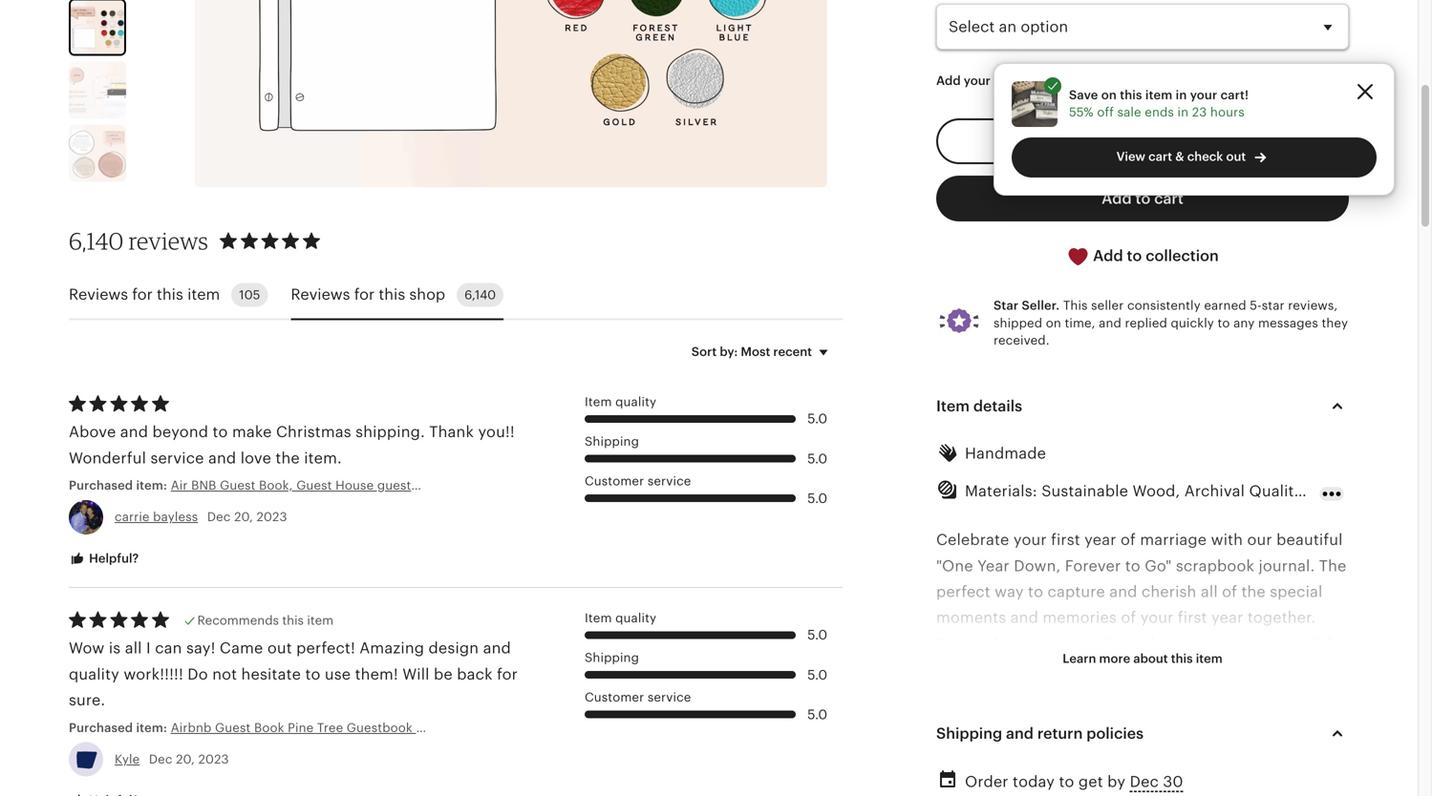 Task type: locate. For each thing, give the bounding box(es) containing it.
received.
[[994, 333, 1050, 348]]

item inside dropdown button
[[936, 398, 970, 415]]

to inside wow is all i can say! came out perfect! amazing design and quality work!!!!! do not hesitate to use them! will be back for sure.
[[305, 666, 321, 684]]

scrapbook down with
[[1176, 558, 1254, 575]]

1 horizontal spatial on
[[1101, 88, 1117, 102]]

this for reviews for this shop
[[379, 286, 405, 304]]

1 purchased from the top
[[69, 479, 133, 493]]

to down down,
[[1028, 584, 1043, 601]]

your up down,
[[1014, 532, 1047, 549]]

1 vertical spatial out
[[267, 640, 292, 658]]

0 horizontal spatial dec
[[149, 753, 172, 767]]

0 horizontal spatial on
[[1046, 316, 1061, 330]]

your left personalization
[[964, 74, 991, 88]]

carrie bayless dec 20, 2023
[[115, 510, 287, 525]]

this up those
[[936, 636, 967, 653]]

order today to get by dec 30
[[965, 774, 1183, 791]]

2 horizontal spatial first
[[1315, 740, 1345, 757]]

1 horizontal spatial reviews
[[291, 286, 350, 304]]

0 horizontal spatial all
[[125, 640, 142, 658]]

0 vertical spatial 2023
[[256, 510, 287, 525]]

books are bound using vegan leather binding available in black, grey, ivory, burgundy, white, navy, red, forest green, light blue, gold, or silver. image
[[71, 1, 124, 54]]

add inside button
[[1102, 190, 1132, 207]]

to down the view
[[1135, 190, 1151, 207]]

0 vertical spatial add
[[936, 74, 961, 88]]

the inside above and beyond to make christmas shipping. thank you!! wonderful service and love the item.
[[276, 450, 300, 467]]

paper
[[1159, 636, 1203, 653]]

a up are
[[1022, 636, 1031, 653]]

2 item: from the top
[[136, 721, 167, 735]]

1 vertical spatial all
[[125, 640, 142, 658]]

during
[[1225, 740, 1274, 757]]

1 horizontal spatial dec
[[207, 510, 231, 525]]

on up off
[[1101, 88, 1117, 102]]

book left pine
[[254, 721, 284, 735]]

0 vertical spatial all
[[1201, 584, 1218, 601]]

of down with
[[1222, 584, 1237, 601]]

to down earned
[[1218, 316, 1230, 330]]

scrapbook left the or at the right
[[1064, 714, 1143, 731]]

1 vertical spatial cart
[[1154, 190, 1184, 207]]

for right back
[[497, 666, 518, 684]]

time,
[[1065, 316, 1095, 330]]

2 horizontal spatial the
[[1241, 584, 1266, 601]]

year inside use it as a photo scrapbook or journal to write about all of the exciting memories you've made during your first year married.
[[936, 766, 968, 783]]

reviews for reviews for this item
[[69, 286, 128, 304]]

your down write
[[1278, 740, 1311, 757]]

item up 'ends'
[[1145, 88, 1173, 102]]

0 vertical spatial customer
[[585, 474, 644, 489]]

item quality for above and beyond to make christmas shipping. thank you!! wonderful service and love the item.
[[585, 395, 656, 409]]

add inside button
[[1093, 247, 1123, 264]]

recent
[[773, 345, 812, 359]]

journal
[[1167, 714, 1218, 731]]

2 purchased from the top
[[69, 721, 133, 735]]

1 reviews from the left
[[69, 286, 128, 304]]

of
[[1121, 532, 1136, 549], [1222, 584, 1237, 601], [1121, 610, 1136, 627], [936, 740, 951, 757]]

the
[[276, 450, 300, 467], [1241, 584, 1266, 601], [956, 740, 980, 757]]

this up time, at top right
[[1063, 299, 1088, 313]]

shipping inside dropdown button
[[936, 725, 1002, 743]]

5-
[[1250, 299, 1262, 313]]

1 vertical spatial on
[[1046, 316, 1061, 330]]

the for service
[[276, 450, 300, 467]]

memories up the get
[[1048, 740, 1122, 757]]

add left personalization
[[936, 74, 961, 88]]

cart left & at the top right of the page
[[1149, 150, 1172, 164]]

2 vertical spatial all
[[1331, 714, 1348, 731]]

2 horizontal spatial all
[[1331, 714, 1348, 731]]

to inside above and beyond to make christmas shipping. thank you!! wonderful service and love the item.
[[213, 424, 228, 441]]

0 vertical spatial 20,
[[234, 510, 253, 525]]

most
[[741, 345, 770, 359]]

kyle link
[[115, 753, 140, 767]]

this
[[1120, 88, 1142, 102], [157, 286, 183, 304], [379, 286, 405, 304], [282, 614, 304, 628], [1171, 652, 1193, 666]]

0 horizontal spatial this
[[936, 636, 967, 653]]

1 horizontal spatial the
[[956, 740, 980, 757]]

service
[[150, 450, 204, 467], [648, 474, 691, 489], [648, 691, 691, 705]]

2 vertical spatial dec
[[1130, 774, 1159, 791]]

forever
[[1065, 558, 1121, 575]]

1 item: from the top
[[136, 479, 167, 493]]

0 vertical spatial shipping
[[585, 435, 639, 449]]

2 customer service from the top
[[585, 691, 691, 705]]

0 horizontal spatial out
[[267, 640, 292, 658]]

customer for wow is all i can say! came out perfect! amazing design and quality work!!!!! do not hesitate to use them! will be back for sure.
[[585, 691, 644, 705]]

sort by: most recent
[[691, 345, 812, 359]]

amazing
[[359, 640, 424, 658]]

cart!
[[1221, 88, 1249, 102]]

2 vertical spatial first
[[1315, 740, 1345, 757]]

and right as
[[1006, 725, 1034, 743]]

messages
[[1258, 316, 1318, 330]]

1 horizontal spatial first
[[1178, 610, 1207, 627]]

the inside use it as a photo scrapbook or journal to write about all of the exciting memories you've made during your first year married.
[[956, 740, 980, 757]]

tab list containing reviews for this item
[[69, 272, 843, 320]]

shipping for wow is all i can say! came out perfect! amazing design and quality work!!!!! do not hesitate to use them! will be back for sure.
[[585, 651, 639, 665]]

collection
[[1146, 247, 1219, 264]]

dec right by
[[1130, 774, 1159, 791]]

6,140
[[69, 227, 124, 255], [464, 288, 496, 302]]

this left shop
[[379, 286, 405, 304]]

1 horizontal spatial 20,
[[234, 510, 253, 525]]

ends
[[1145, 105, 1174, 119]]

this down "reviews"
[[157, 286, 183, 304]]

year up the anniversary
[[1211, 610, 1243, 627]]

to inside this seller consistently earned 5-star reviews, shipped on time, and replied quickly to any messages they received.
[[1218, 316, 1230, 330]]

scrapbook inside celebrate your first year of marriage with our beautiful "one year down, forever to go" scrapbook journal. the perfect way to capture and cherish all of the special moments and memories of your first year together. this makes a great traditional paper anniversary gift for those who are sentimental at heart.
[[1176, 558, 1254, 575]]

a right as
[[1003, 714, 1011, 731]]

reviews right "105"
[[291, 286, 350, 304]]

and down 'seller'
[[1099, 316, 1122, 330]]

way
[[995, 584, 1024, 601]]

customer service for above and beyond to make christmas shipping. thank you!! wonderful service and love the item.
[[585, 474, 691, 489]]

learn
[[1063, 652, 1096, 666]]

0 vertical spatial purchased
[[69, 479, 133, 493]]

book right welcome
[[556, 721, 586, 735]]

add to collection button
[[936, 233, 1349, 280]]

above
[[69, 424, 116, 441]]

and left love
[[208, 450, 236, 467]]

the for about
[[956, 740, 980, 757]]

shipping and return policies button
[[919, 711, 1366, 757]]

the down it
[[956, 740, 980, 757]]

a inside use it as a photo scrapbook or journal to write about all of the exciting memories you've made during your first year married.
[[1003, 714, 1011, 731]]

6,140 left "reviews"
[[69, 227, 124, 255]]

of inside use it as a photo scrapbook or journal to write about all of the exciting memories you've made during your first year married.
[[936, 740, 951, 757]]

2 5.0 from the top
[[807, 451, 827, 466]]

scrapbook inside use it as a photo scrapbook or journal to write about all of the exciting memories you've made during your first year married.
[[1064, 714, 1143, 731]]

2 vertical spatial shipping
[[936, 725, 1002, 743]]

add for add to collection
[[1093, 247, 1123, 264]]

policies
[[1086, 725, 1144, 743]]

first up forever
[[1051, 532, 1080, 549]]

shipping.
[[356, 424, 425, 441]]

in left cart!
[[1176, 88, 1187, 102]]

airbnb guest book pine tree guestbook cabin lodge welcome book link
[[171, 720, 586, 737]]

marriage
[[1140, 532, 1207, 549]]

1 horizontal spatial book
[[556, 721, 586, 735]]

quickly
[[1171, 316, 1214, 330]]

all inside use it as a photo scrapbook or journal to write about all of the exciting memories you've made during your first year married.
[[1331, 714, 1348, 731]]

0 vertical spatial on
[[1101, 88, 1117, 102]]

1 vertical spatial item:
[[136, 721, 167, 735]]

1 vertical spatial dec
[[149, 753, 172, 767]]

scrapbook
[[1176, 558, 1254, 575], [1064, 714, 1143, 731]]

about inside use it as a photo scrapbook or journal to write about all of the exciting memories you've made during your first year married.
[[1284, 714, 1327, 731]]

1 vertical spatial customer
[[585, 691, 644, 705]]

to left go"
[[1125, 558, 1141, 575]]

0 vertical spatial customer service
[[585, 474, 691, 489]]

guest
[[215, 721, 251, 735]]

6 5.0 from the top
[[807, 707, 827, 723]]

1 vertical spatial memories
[[1048, 740, 1122, 757]]

for down 6,140 reviews
[[132, 286, 153, 304]]

of down use
[[936, 740, 951, 757]]

add inside dropdown button
[[936, 74, 961, 88]]

30
[[1163, 774, 1183, 791]]

all right cherish
[[1201, 584, 1218, 601]]

0 vertical spatial this
[[1063, 299, 1088, 313]]

0 horizontal spatial book
[[254, 721, 284, 735]]

1 vertical spatial this
[[936, 636, 967, 653]]

today
[[1013, 774, 1055, 791]]

wow is all i can say! came out perfect! amazing design and quality work!!!!! do not hesitate to use them! will be back for sure.
[[69, 640, 518, 709]]

1 horizontal spatial scrapbook
[[1176, 558, 1254, 575]]

your
[[964, 74, 991, 88], [1190, 88, 1217, 102], [1014, 532, 1047, 549], [1140, 610, 1174, 627], [1278, 740, 1311, 757]]

add for add your personalization (optional)
[[936, 74, 961, 88]]

0 vertical spatial the
[[276, 450, 300, 467]]

0 vertical spatial in
[[1176, 88, 1187, 102]]

4 5.0 from the top
[[807, 628, 827, 643]]

1 vertical spatial a
[[1003, 714, 1011, 731]]

this inside save on this item in your cart! 55% off sale ends in 23 hours
[[1120, 88, 1142, 102]]

1 vertical spatial service
[[648, 474, 691, 489]]

those
[[936, 662, 978, 679]]

hours
[[1210, 105, 1245, 119]]

item: for purchased item: airbnb guest book pine tree guestbook cabin lodge welcome book
[[136, 721, 167, 735]]

to left collection
[[1127, 247, 1142, 264]]

this up sale
[[1120, 88, 1142, 102]]

add down the view
[[1102, 190, 1132, 207]]

recommends
[[197, 614, 279, 628]]

1 horizontal spatial about
[[1284, 714, 1327, 731]]

capture
[[1048, 584, 1105, 601]]

1 horizontal spatial this
[[1063, 299, 1088, 313]]

quality for above and beyond to make christmas shipping. thank you!! wonderful service and love the item.
[[615, 395, 656, 409]]

0 horizontal spatial year
[[936, 766, 968, 783]]

2 customer from the top
[[585, 691, 644, 705]]

together.
[[1248, 610, 1316, 627]]

great
[[1035, 636, 1075, 653]]

0 vertical spatial memories
[[1043, 610, 1117, 627]]

20, down airbnb
[[176, 753, 195, 767]]

and up back
[[483, 640, 511, 658]]

0 vertical spatial item:
[[136, 479, 167, 493]]

quality for wow is all i can say! came out perfect! amazing design and quality work!!!!! do not hesitate to use them! will be back for sure.
[[615, 611, 656, 626]]

item
[[1145, 88, 1173, 102], [187, 286, 220, 304], [307, 614, 334, 628], [1196, 652, 1223, 666]]

your up 23
[[1190, 88, 1217, 102]]

first inside use it as a photo scrapbook or journal to write about all of the exciting memories you've made during your first year married.
[[1315, 740, 1345, 757]]

materials: sustainable wood, archival quality paper, laser engr
[[965, 483, 1432, 500]]

1 customer from the top
[[585, 474, 644, 489]]

0 horizontal spatial 20,
[[176, 753, 195, 767]]

1 item quality from the top
[[585, 395, 656, 409]]

sentimental
[[1045, 662, 1133, 679]]

purchased for purchased item:
[[69, 479, 133, 493]]

1 vertical spatial add
[[1102, 190, 1132, 207]]

use it as a photo scrapbook or journal to write about all of the exciting memories you've made during your first year married.
[[936, 714, 1348, 783]]

item up journal at the right bottom
[[1196, 652, 1223, 666]]

item for above and beyond to make christmas shipping. thank you!! wonderful service and love the item.
[[585, 395, 612, 409]]

design
[[429, 640, 479, 658]]

star seller.
[[994, 299, 1060, 313]]

0 vertical spatial about
[[1133, 652, 1168, 666]]

out right check on the top
[[1226, 150, 1246, 164]]

1 vertical spatial 2023
[[198, 753, 229, 767]]

0 horizontal spatial about
[[1133, 652, 1168, 666]]

0 vertical spatial service
[[150, 450, 204, 467]]

1 vertical spatial 6,140
[[464, 288, 496, 302]]

add to collection
[[1089, 247, 1219, 264]]

reviews for reviews for this shop
[[291, 286, 350, 304]]

for right gift
[[1327, 636, 1348, 653]]

0 horizontal spatial a
[[1003, 714, 1011, 731]]

beautiful
[[1276, 532, 1343, 549]]

this for reviews for this item
[[157, 286, 183, 304]]

memories down capture
[[1043, 610, 1117, 627]]

(optional)
[[1088, 74, 1146, 88]]

makes
[[971, 636, 1018, 653]]

1 vertical spatial scrapbook
[[1064, 714, 1143, 731]]

0 horizontal spatial first
[[1051, 532, 1080, 549]]

1 vertical spatial 20,
[[176, 753, 195, 767]]

book
[[254, 721, 284, 735], [556, 721, 586, 735]]

tab list
[[69, 272, 843, 320]]

0 vertical spatial 6,140
[[69, 227, 124, 255]]

this right at
[[1171, 652, 1193, 666]]

for
[[132, 286, 153, 304], [354, 286, 375, 304], [1327, 636, 1348, 653], [497, 666, 518, 684]]

1 customer service from the top
[[585, 474, 691, 489]]

the up together.
[[1241, 584, 1266, 601]]

2 vertical spatial add
[[1093, 247, 1123, 264]]

and up wonderful
[[120, 424, 148, 441]]

shipping for above and beyond to make christmas shipping. thank you!! wonderful service and love the item.
[[585, 435, 639, 449]]

purchased down the sure.
[[69, 721, 133, 735]]

you!!
[[478, 424, 515, 441]]

dec right kyle
[[149, 753, 172, 767]]

2 vertical spatial service
[[648, 691, 691, 705]]

reviews for this item
[[69, 286, 220, 304]]

will
[[402, 666, 430, 684]]

0 horizontal spatial 6,140
[[69, 227, 124, 255]]

gift
[[1297, 636, 1323, 653]]

0 vertical spatial quality
[[615, 395, 656, 409]]

6,140 right shop
[[464, 288, 496, 302]]

purchased item:
[[69, 479, 171, 493]]

add your personalization (optional) button
[[922, 61, 1189, 101]]

first up paper
[[1178, 610, 1207, 627]]

carrie
[[115, 510, 150, 525]]

first right during in the bottom of the page
[[1315, 740, 1345, 757]]

2 horizontal spatial year
[[1211, 610, 1243, 627]]

1 vertical spatial quality
[[615, 611, 656, 626]]

0 vertical spatial dec
[[207, 510, 231, 525]]

item: up carrie bayless link
[[136, 479, 167, 493]]

in left 23
[[1177, 105, 1189, 119]]

0 vertical spatial out
[[1226, 150, 1246, 164]]

2 vertical spatial year
[[936, 766, 968, 783]]

1 vertical spatial about
[[1284, 714, 1327, 731]]

in
[[1176, 88, 1187, 102], [1177, 105, 1189, 119]]

shop
[[409, 286, 445, 304]]

on down seller.
[[1046, 316, 1061, 330]]

0 vertical spatial cart
[[1149, 150, 1172, 164]]

0 vertical spatial first
[[1051, 532, 1080, 549]]

item: up kyle dec 20, 2023
[[136, 721, 167, 735]]

2 vertical spatial the
[[956, 740, 980, 757]]

0 vertical spatial a
[[1022, 636, 1031, 653]]

off
[[1097, 105, 1114, 119]]

1 horizontal spatial all
[[1201, 584, 1218, 601]]

is
[[109, 640, 121, 658]]

all left i
[[125, 640, 142, 658]]

year left married.
[[936, 766, 968, 783]]

1 vertical spatial customer service
[[585, 691, 691, 705]]

reviews down 6,140 reviews
[[69, 286, 128, 304]]

year up forever
[[1085, 532, 1116, 549]]

2 reviews from the left
[[291, 286, 350, 304]]

to left make
[[213, 424, 228, 441]]

all inside celebrate your first year of marriage with our beautiful "one year down, forever to go" scrapbook journal. the perfect way to capture and cherish all of the special moments and memories of your first year together. this makes a great traditional paper anniversary gift for those who are sentimental at heart.
[[1201, 584, 1218, 601]]

20,
[[234, 510, 253, 525], [176, 753, 195, 767]]

reviews
[[69, 286, 128, 304], [291, 286, 350, 304]]

kyle
[[115, 753, 140, 767]]

0 vertical spatial year
[[1085, 532, 1116, 549]]

1 vertical spatial item quality
[[585, 611, 656, 626]]

your inside use it as a photo scrapbook or journal to write about all of the exciting memories you've made during your first year married.
[[1278, 740, 1311, 757]]

purchased down wonderful
[[69, 479, 133, 493]]

the right love
[[276, 450, 300, 467]]

0 horizontal spatial the
[[276, 450, 300, 467]]

1 vertical spatial shipping
[[585, 651, 639, 665]]

they
[[1322, 316, 1348, 330]]

out up hesitate
[[267, 640, 292, 658]]

to left use
[[305, 666, 321, 684]]

add up 'seller'
[[1093, 247, 1123, 264]]

sort by: most recent button
[[677, 332, 849, 372]]

2023
[[256, 510, 287, 525], [198, 753, 229, 767]]

about inside dropdown button
[[1133, 652, 1168, 666]]

quality
[[615, 395, 656, 409], [615, 611, 656, 626], [69, 666, 119, 684]]

2023 down love
[[256, 510, 287, 525]]

1 vertical spatial the
[[1241, 584, 1266, 601]]

save on this item in your cart! 55% off sale ends in 23 hours
[[1069, 88, 1249, 119]]

6,140 for 6,140
[[464, 288, 496, 302]]

0 horizontal spatial scrapbook
[[1064, 714, 1143, 731]]

0 vertical spatial item quality
[[585, 395, 656, 409]]

cart down & at the top right of the page
[[1154, 190, 1184, 207]]

star
[[994, 299, 1019, 313]]

customer service for wow is all i can say! came out perfect! amazing design and quality work!!!!! do not hesitate to use them! will be back for sure.
[[585, 691, 691, 705]]

2 horizontal spatial dec
[[1130, 774, 1159, 791]]

reviews
[[129, 227, 208, 255]]

20, down love
[[234, 510, 253, 525]]

add for add to cart
[[1102, 190, 1132, 207]]

2 vertical spatial quality
[[69, 666, 119, 684]]

all right write
[[1331, 714, 1348, 731]]

anniversary
[[1207, 636, 1293, 653]]

1 5.0 from the top
[[807, 411, 827, 427]]

0 horizontal spatial reviews
[[69, 286, 128, 304]]

1 vertical spatial purchased
[[69, 721, 133, 735]]

first
[[1051, 532, 1080, 549], [1178, 610, 1207, 627], [1315, 740, 1345, 757]]

at
[[1137, 662, 1151, 679]]

item details button
[[919, 384, 1366, 430]]

0 vertical spatial scrapbook
[[1176, 558, 1254, 575]]

dec right bayless
[[207, 510, 231, 525]]

2 item quality from the top
[[585, 611, 656, 626]]

1 horizontal spatial out
[[1226, 150, 1246, 164]]

to left write
[[1222, 714, 1238, 731]]

5 5.0 from the top
[[807, 668, 827, 683]]

1 horizontal spatial a
[[1022, 636, 1031, 653]]

1 horizontal spatial 6,140
[[464, 288, 496, 302]]

say!
[[186, 640, 215, 658]]

2023 down guest
[[198, 753, 229, 767]]



Task type: vqa. For each thing, say whether or not it's contained in the screenshot.
27
no



Task type: describe. For each thing, give the bounding box(es) containing it.
who
[[982, 662, 1013, 679]]

customer for above and beyond to make christmas shipping. thank you!! wonderful service and love the item.
[[585, 474, 644, 489]]

seller
[[1091, 299, 1124, 313]]

item quality for wow is all i can say! came out perfect! amazing design and quality work!!!!! do not hesitate to use them! will be back for sure.
[[585, 611, 656, 626]]

for inside celebrate your first year of marriage with our beautiful "one year down, forever to go" scrapbook journal. the perfect way to capture and cherish all of the special moments and memories of your first year together. this makes a great traditional paper anniversary gift for those who are sentimental at heart.
[[1327, 636, 1348, 653]]

check
[[1187, 150, 1223, 164]]

add to cart button
[[936, 176, 1349, 221]]

by:
[[720, 345, 738, 359]]

to inside use it as a photo scrapbook or journal to write about all of the exciting memories you've made during your first year married.
[[1222, 714, 1238, 731]]

1 horizontal spatial year
[[1085, 532, 1116, 549]]

pine
[[288, 721, 314, 735]]

item inside dropdown button
[[1196, 652, 1223, 666]]

return
[[1037, 725, 1083, 743]]

this seller consistently earned 5-star reviews, shipped on time, and replied quickly to any messages they received.
[[994, 299, 1348, 348]]

6,140 for 6,140 reviews
[[69, 227, 124, 255]]

work!!!!!
[[124, 666, 183, 684]]

personalization
[[994, 74, 1085, 88]]

celebrate your first year of marriage with our beautiful "one year down, forever to go" scrapbook journal. the perfect way to capture and cherish all of the special moments and memories of your first year together. this makes a great traditional paper anniversary gift for those who are sentimental at heart.
[[936, 532, 1348, 679]]

celebrate
[[936, 532, 1009, 549]]

perfect
[[936, 584, 991, 601]]

on inside save on this item in your cart! 55% off sale ends in 23 hours
[[1101, 88, 1117, 102]]

with
[[1211, 532, 1243, 549]]

star
[[1262, 299, 1285, 313]]

christmas
[[276, 424, 351, 441]]

can
[[155, 640, 182, 658]]

service inside above and beyond to make christmas shipping. thank you!! wonderful service and love the item.
[[150, 450, 204, 467]]

our
[[1247, 532, 1272, 549]]

of up forever
[[1121, 532, 1136, 549]]

2 book from the left
[[556, 721, 586, 735]]

make
[[232, 424, 272, 441]]

guest books include one of 2 paper types. all paper is archival quality and will not yellow or fade over time. standard 28lb paper is white, or 65lb cardstock is available in white, black, or cream colors. image
[[69, 62, 126, 119]]

purchased for purchased item: airbnb guest book pine tree guestbook cabin lodge welcome book
[[69, 721, 133, 735]]

1 vertical spatial in
[[1177, 105, 1189, 119]]

and down forever
[[1109, 584, 1137, 601]]

to inside button
[[1127, 247, 1142, 264]]

helpful?
[[86, 552, 139, 566]]

this inside celebrate your first year of marriage with our beautiful "one year down, forever to go" scrapbook journal. the perfect way to capture and cherish all of the special moments and memories of your first year together. this makes a great traditional paper anniversary gift for those who are sentimental at heart.
[[936, 636, 967, 653]]

a inside celebrate your first year of marriage with our beautiful "one year down, forever to go" scrapbook journal. the perfect way to capture and cherish all of the special moments and memories of your first year together. this makes a great traditional paper anniversary gift for those who are sentimental at heart.
[[1022, 636, 1031, 653]]

this up perfect!
[[282, 614, 304, 628]]

bayless
[[153, 510, 198, 525]]

on inside this seller consistently earned 5-star reviews, shipped on time, and replied quickly to any messages they received.
[[1046, 316, 1061, 330]]

quality inside wow is all i can say! came out perfect! amazing design and quality work!!!!! do not hesitate to use them! will be back for sure.
[[69, 666, 119, 684]]

not
[[212, 666, 237, 684]]

your inside save on this item in your cart! 55% off sale ends in 23 hours
[[1190, 88, 1217, 102]]

be
[[434, 666, 453, 684]]

carrie bayless link
[[115, 510, 198, 525]]

reviews for this shop
[[291, 286, 445, 304]]

your down cherish
[[1140, 610, 1174, 627]]

perfect!
[[296, 640, 355, 658]]

your inside dropdown button
[[964, 74, 991, 88]]

add your personalization (optional)
[[936, 74, 1146, 88]]

of up traditional
[[1121, 610, 1136, 627]]

first anniversary scrapbook gift paper 1st anniversary gift image 8 image
[[69, 125, 126, 182]]

more
[[1099, 652, 1130, 666]]

memories inside use it as a photo scrapbook or journal to write about all of the exciting memories you've made during your first year married.
[[1048, 740, 1122, 757]]

cart inside 'link'
[[1149, 150, 1172, 164]]

&
[[1175, 150, 1184, 164]]

guestbook
[[347, 721, 413, 735]]

the inside celebrate your first year of marriage with our beautiful "one year down, forever to go" scrapbook journal. the perfect way to capture and cherish all of the special moments and memories of your first year together. this makes a great traditional paper anniversary gift for those who are sentimental at heart.
[[1241, 584, 1266, 601]]

23
[[1192, 105, 1207, 119]]

any
[[1233, 316, 1255, 330]]

memories inside celebrate your first year of marriage with our beautiful "one year down, forever to go" scrapbook journal. the perfect way to capture and cherish all of the special moments and memories of your first year together. this makes a great traditional paper anniversary gift for those who are sentimental at heart.
[[1043, 610, 1117, 627]]

item left "105"
[[187, 286, 220, 304]]

item details
[[936, 398, 1022, 415]]

special
[[1270, 584, 1323, 601]]

service for wow is all i can say! came out perfect! amazing design and quality work!!!!! do not hesitate to use them! will be back for sure.
[[648, 691, 691, 705]]

wood,
[[1133, 483, 1180, 500]]

sure.
[[69, 692, 105, 709]]

or
[[1147, 714, 1162, 731]]

above and beyond to make christmas shipping. thank you!! wonderful service and love the item.
[[69, 424, 515, 467]]

archival
[[1184, 483, 1245, 500]]

item.
[[304, 450, 342, 467]]

it
[[968, 714, 978, 731]]

thank
[[429, 424, 474, 441]]

tree
[[317, 721, 343, 735]]

for inside wow is all i can say! came out perfect! amazing design and quality work!!!!! do not hesitate to use them! will be back for sure.
[[497, 666, 518, 684]]

1 vertical spatial year
[[1211, 610, 1243, 627]]

1 horizontal spatial 2023
[[256, 510, 287, 525]]

this inside dropdown button
[[1171, 652, 1193, 666]]

all inside wow is all i can say! came out perfect! amazing design and quality work!!!!! do not hesitate to use them! will be back for sure.
[[125, 640, 142, 658]]

3 5.0 from the top
[[807, 491, 827, 506]]

helpful? button
[[54, 542, 153, 577]]

item for wow is all i can say! came out perfect! amazing design and quality work!!!!! do not hesitate to use them! will be back for sure.
[[585, 611, 612, 626]]

shipped
[[994, 316, 1042, 330]]

engr
[[1402, 483, 1432, 500]]

out inside wow is all i can say! came out perfect! amazing design and quality work!!!!! do not hesitate to use them! will be back for sure.
[[267, 640, 292, 658]]

view cart & check out link
[[1012, 138, 1377, 178]]

sort
[[691, 345, 717, 359]]

love
[[240, 450, 271, 467]]

hesitate
[[241, 666, 301, 684]]

add to cart
[[1102, 190, 1184, 207]]

to left the get
[[1059, 774, 1074, 791]]

beyond
[[152, 424, 208, 441]]

i
[[146, 640, 151, 658]]

paper,
[[1307, 483, 1353, 500]]

airbnb
[[171, 721, 212, 735]]

reviews,
[[1288, 299, 1338, 313]]

shipping and return policies
[[936, 725, 1144, 743]]

out inside 'link'
[[1226, 150, 1246, 164]]

item up perfect!
[[307, 614, 334, 628]]

and down way at the bottom of page
[[1010, 610, 1038, 627]]

back
[[457, 666, 493, 684]]

1 vertical spatial first
[[1178, 610, 1207, 627]]

and inside shipping and return policies dropdown button
[[1006, 725, 1034, 743]]

item: for purchased item:
[[136, 479, 167, 493]]

cabin
[[416, 721, 452, 735]]

and inside wow is all i can say! came out perfect! amazing design and quality work!!!!! do not hesitate to use them! will be back for sure.
[[483, 640, 511, 658]]

moments
[[936, 610, 1006, 627]]

and inside this seller consistently earned 5-star reviews, shipped on time, and replied quickly to any messages they received.
[[1099, 316, 1122, 330]]

photo
[[1016, 714, 1060, 731]]

seller.
[[1022, 299, 1060, 313]]

"one
[[936, 558, 973, 575]]

cart inside button
[[1154, 190, 1184, 207]]

use
[[325, 666, 351, 684]]

this inside this seller consistently earned 5-star reviews, shipped on time, and replied quickly to any messages they received.
[[1063, 299, 1088, 313]]

for left shop
[[354, 286, 375, 304]]

replied
[[1125, 316, 1167, 330]]

to inside button
[[1135, 190, 1151, 207]]

0 horizontal spatial 2023
[[198, 753, 229, 767]]

you've
[[1126, 740, 1174, 757]]

down,
[[1014, 558, 1061, 575]]

item inside save on this item in your cart! 55% off sale ends in 23 hours
[[1145, 88, 1173, 102]]

lodge
[[455, 721, 493, 735]]

married.
[[972, 766, 1035, 783]]

this for save on this item in your cart! 55% off sale ends in 23 hours
[[1120, 88, 1142, 102]]

service for above and beyond to make christmas shipping. thank you!! wonderful service and love the item.
[[648, 474, 691, 489]]

1 book from the left
[[254, 721, 284, 735]]

save
[[1069, 88, 1098, 102]]

made
[[1179, 740, 1220, 757]]



